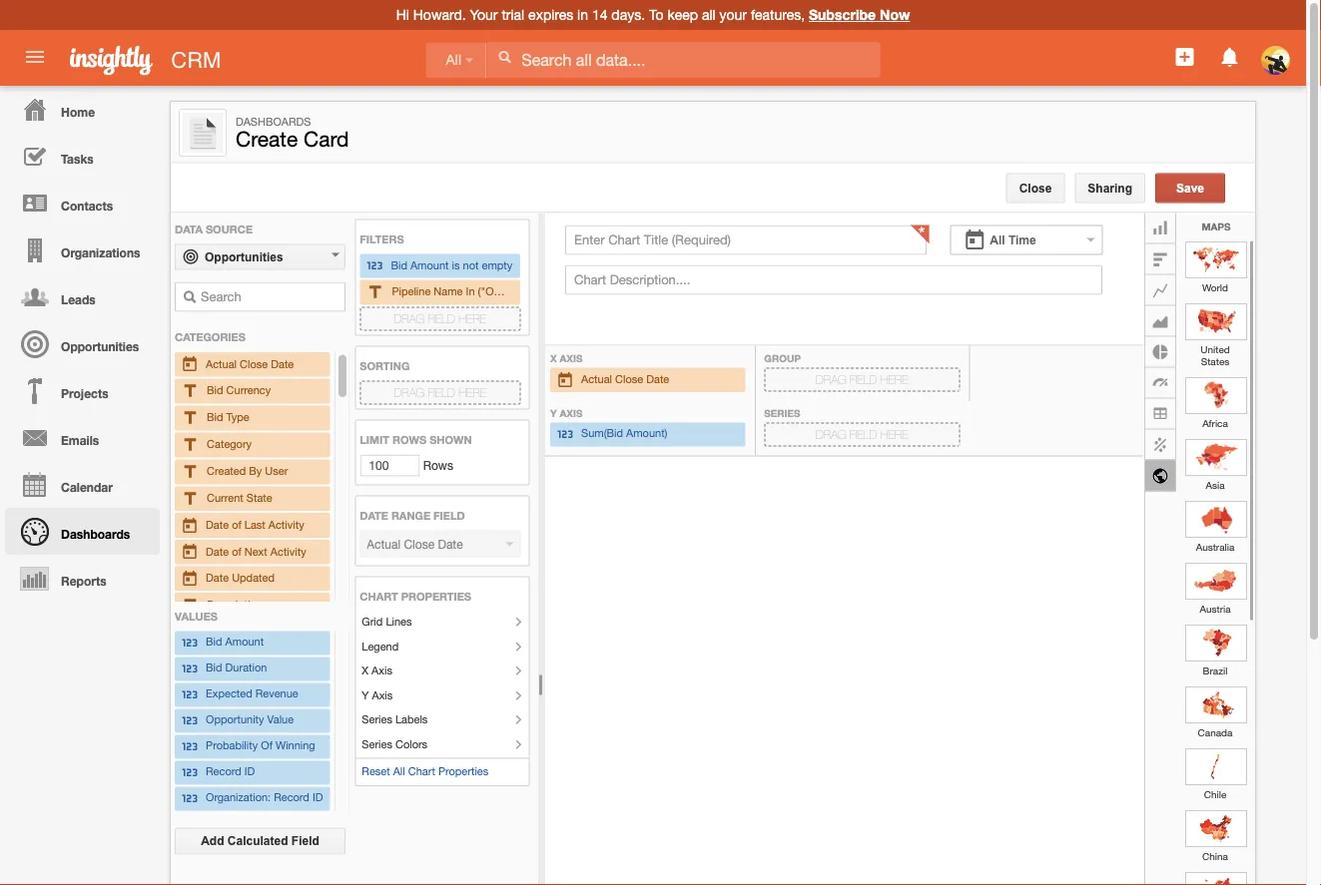 Task type: vqa. For each thing, say whether or not it's contained in the screenshot.
Opportunities
yes



Task type: locate. For each thing, give the bounding box(es) containing it.
notifications image
[[1218, 45, 1242, 69]]

bid inside 'link'
[[206, 662, 222, 675]]

field right range at left
[[434, 509, 465, 522]]

probability
[[206, 740, 258, 753]]

all
[[702, 6, 716, 23]]

drag up series drag field here
[[816, 373, 847, 387]]

close inside group
[[615, 373, 643, 386]]

colors
[[395, 738, 428, 751]]

actual up sum(bid
[[581, 373, 612, 386]]

of left next
[[232, 545, 241, 558]]

all time
[[990, 233, 1036, 247]]

date up date updated
[[206, 545, 229, 558]]

white image
[[498, 50, 512, 64]]

drag down "group drag field here"
[[816, 428, 847, 441]]

id
[[244, 766, 255, 779], [313, 792, 323, 805]]

0 horizontal spatial opportunities link
[[5, 321, 160, 368]]

here down "group drag field here"
[[881, 428, 909, 441]]

2 drag field here from the top
[[394, 386, 487, 399]]

close up currency
[[240, 357, 268, 370]]

record down the record id link
[[274, 792, 309, 805]]

opportunities link down leads at the left top of page
[[5, 321, 160, 368]]

0 horizontal spatial dashboards
[[61, 527, 130, 541]]

field inside series drag field here
[[850, 428, 877, 441]]

2 vertical spatial series
[[362, 738, 392, 751]]

y axis inside rows group
[[362, 689, 393, 702]]

all time link
[[950, 225, 1103, 255]]

0 vertical spatial id
[[244, 766, 255, 779]]

1 horizontal spatial close
[[615, 373, 643, 386]]

0 vertical spatial x axis
[[550, 352, 583, 364]]

all inside "link"
[[446, 52, 461, 68]]

x axis down legend
[[362, 665, 392, 678]]

0 vertical spatial activity
[[268, 518, 304, 531]]

0 horizontal spatial id
[[244, 766, 255, 779]]

close up 'sum(bid amount)'
[[615, 373, 643, 386]]

field for date range field
[[434, 509, 465, 522]]

0 vertical spatial close
[[1019, 181, 1052, 195]]

dashboards
[[236, 115, 311, 128], [61, 527, 130, 541]]

1 horizontal spatial dashboards
[[236, 115, 311, 128]]

1 drag field here from the top
[[394, 312, 487, 325]]

record id link
[[181, 764, 324, 784]]

0 vertical spatial x
[[550, 352, 557, 364]]

current
[[207, 491, 243, 504]]

1 vertical spatial x
[[362, 665, 369, 678]]

field for group drag field here
[[850, 373, 877, 387]]

grid lines
[[362, 616, 412, 629]]

of left last
[[232, 518, 241, 531]]

navigation containing home
[[0, 86, 160, 602]]

date left range at left
[[360, 509, 388, 522]]

date for date updated
[[206, 571, 229, 584]]

0 vertical spatial opportunities
[[205, 250, 283, 264]]

opportunities
[[205, 250, 283, 264], [61, 340, 139, 354]]

card image
[[183, 113, 223, 153]]

close
[[1019, 181, 1052, 195], [240, 357, 268, 370], [615, 373, 643, 386]]

save button
[[1156, 173, 1225, 203]]

bid up "expected"
[[206, 662, 222, 675]]

close up all time link
[[1019, 181, 1052, 195]]

card
[[304, 127, 349, 151]]

1 vertical spatial all
[[990, 233, 1005, 247]]

bid for bid amount is not empty
[[391, 259, 407, 271]]

series for labels
[[362, 714, 392, 726]]

axis up series labels
[[372, 689, 393, 702]]

rows
[[393, 433, 427, 446], [420, 459, 453, 473]]

axis up sum(bid
[[560, 407, 583, 419]]

chart
[[360, 590, 398, 603], [408, 765, 435, 778]]

dashboards inside dashboards create card
[[236, 115, 311, 128]]

your
[[720, 6, 747, 23]]

calculated
[[228, 835, 288, 848]]

date up description
[[206, 571, 229, 584]]

created
[[207, 464, 246, 477]]

0 horizontal spatial y axis
[[362, 689, 393, 702]]

activity inside date of last activity link
[[268, 518, 304, 531]]

field
[[428, 312, 455, 325], [850, 373, 877, 387], [428, 386, 455, 399], [850, 428, 877, 441], [434, 509, 465, 522], [291, 835, 319, 848]]

1 vertical spatial dashboards
[[61, 527, 130, 541]]

properties
[[401, 590, 471, 603], [438, 765, 489, 778]]

1 vertical spatial rows
[[420, 459, 453, 473]]

0 vertical spatial rows
[[393, 433, 427, 446]]

series down group
[[764, 407, 800, 419]]

0 horizontal spatial x axis
[[362, 665, 392, 678]]

dashboards right card icon
[[236, 115, 311, 128]]

here up shown
[[459, 386, 487, 399]]

0 horizontal spatial opportunities
[[61, 340, 139, 354]]

field right calculated
[[291, 835, 319, 848]]

activity for date of next activity
[[270, 545, 306, 558]]

actual down categories
[[206, 357, 237, 370]]

0 horizontal spatial amount
[[225, 636, 264, 649]]

1 vertical spatial y
[[362, 689, 369, 702]]

category link
[[181, 434, 324, 455]]

x inside rows group
[[362, 665, 369, 678]]

group
[[545, 210, 1263, 886]]

1 horizontal spatial y
[[550, 407, 557, 419]]

drag field here down name
[[394, 312, 487, 325]]

all left time
[[990, 233, 1005, 247]]

to
[[649, 6, 664, 23]]

of
[[261, 740, 273, 753]]

of inside date of next activity "link"
[[232, 545, 241, 558]]

x axis down pipeline")
[[550, 352, 583, 364]]

actual
[[206, 357, 237, 370], [581, 373, 612, 386]]

x
[[550, 352, 557, 364], [362, 665, 369, 678]]

actual close date link up currency
[[181, 354, 324, 375]]

0 vertical spatial actual
[[206, 357, 237, 370]]

all inside rows group
[[393, 765, 405, 778]]

amount up duration
[[225, 636, 264, 649]]

0 horizontal spatial y
[[362, 689, 369, 702]]

value
[[267, 714, 294, 727]]

navigation
[[0, 86, 160, 602]]

field down "group drag field here"
[[850, 428, 877, 441]]

y axis up series labels
[[362, 689, 393, 702]]

1 vertical spatial activity
[[270, 545, 306, 558]]

Enter Chart Title (Required) text field
[[565, 225, 927, 255]]

all right "reset"
[[393, 765, 405, 778]]

0 vertical spatial y axis
[[550, 407, 585, 419]]

current state
[[207, 491, 272, 504]]

0 horizontal spatial actual close date link
[[181, 354, 324, 375]]

actual close date up 'sum(bid amount)'
[[581, 373, 669, 386]]

1 vertical spatial y axis
[[362, 689, 393, 702]]

1 vertical spatial id
[[313, 792, 323, 805]]

0 vertical spatial properties
[[401, 590, 471, 603]]

y up series labels
[[362, 689, 369, 702]]

opportunities link up search text box
[[175, 244, 346, 270]]

1 vertical spatial amount
[[225, 636, 264, 649]]

activity
[[268, 518, 304, 531], [270, 545, 306, 558]]

field down name
[[428, 312, 455, 325]]

opportunities down source
[[205, 250, 283, 264]]

0 horizontal spatial all
[[393, 765, 405, 778]]

amount for name
[[410, 259, 449, 271]]

activity inside date of next activity "link"
[[270, 545, 306, 558]]

actual for x axis
[[581, 373, 612, 386]]

0 vertical spatial chart
[[360, 590, 398, 603]]

drag field here up shown
[[394, 386, 487, 399]]

2 vertical spatial close
[[615, 373, 643, 386]]

amount for duration
[[225, 636, 264, 649]]

actual close date inside rows group
[[206, 357, 294, 370]]

organizations link
[[5, 227, 160, 274]]

date down current
[[206, 518, 229, 531]]

field up series drag field here
[[850, 373, 877, 387]]

crm
[[171, 47, 221, 72]]

subscribe now link
[[809, 6, 910, 23]]

0 vertical spatial record
[[206, 766, 241, 779]]

rows up # number field
[[393, 433, 427, 446]]

reset
[[362, 765, 390, 778]]

revenue
[[255, 688, 298, 701]]

here up series drag field here
[[881, 373, 909, 387]]

chart up "grid"
[[360, 590, 398, 603]]

of for last
[[232, 518, 241, 531]]

axis down pipeline")
[[560, 352, 583, 364]]

rows down shown
[[420, 459, 453, 473]]

add calculated field
[[201, 835, 319, 848]]

bid for bid duration
[[206, 662, 222, 675]]

date for date of next activity
[[206, 545, 229, 558]]

field inside "group drag field here"
[[850, 373, 877, 387]]

1 horizontal spatial amount
[[410, 259, 449, 271]]

projects
[[61, 387, 108, 400]]

activity right next
[[270, 545, 306, 558]]

1 horizontal spatial opportunities
[[205, 250, 283, 264]]

1 vertical spatial drag field here
[[394, 386, 487, 399]]

1 vertical spatial close
[[240, 357, 268, 370]]

legend
[[362, 640, 399, 653]]

date of last activity link
[[181, 515, 324, 536]]

all link
[[426, 42, 486, 78]]

date inside "link"
[[206, 545, 229, 558]]

actual close date up currency
[[206, 357, 294, 370]]

1 horizontal spatial chart
[[408, 765, 435, 778]]

0 vertical spatial all
[[446, 52, 461, 68]]

0 vertical spatial series
[[764, 407, 800, 419]]

hi
[[396, 6, 409, 23]]

2 vertical spatial all
[[393, 765, 405, 778]]

date of next activity link
[[181, 542, 324, 562]]

drag down sorting
[[394, 386, 425, 399]]

2 horizontal spatial all
[[990, 233, 1005, 247]]

series up "reset"
[[362, 738, 392, 751]]

0 horizontal spatial record
[[206, 766, 241, 779]]

bid up bid type
[[207, 384, 223, 397]]

close inside rows group
[[240, 357, 268, 370]]

contacts
[[61, 199, 113, 213]]

close inside button
[[1019, 181, 1052, 195]]

actual close date link for x axis
[[556, 370, 740, 391]]

2 of from the top
[[232, 545, 241, 558]]

1 vertical spatial of
[[232, 545, 241, 558]]

0 horizontal spatial x
[[362, 665, 369, 678]]

y axis
[[550, 407, 585, 419], [362, 689, 393, 702]]

2 horizontal spatial close
[[1019, 181, 1052, 195]]

date up amount)
[[646, 373, 669, 386]]

actual inside rows group
[[206, 357, 237, 370]]

is
[[452, 259, 460, 271]]

actual close date link up amount)
[[556, 370, 740, 391]]

bid left "type"
[[207, 411, 223, 424]]

1 vertical spatial opportunities link
[[5, 321, 160, 368]]

opportunity value
[[206, 714, 294, 727]]

limit
[[360, 433, 390, 446]]

1 horizontal spatial actual
[[581, 373, 612, 386]]

id down probability of winning link
[[244, 766, 255, 779]]

date
[[271, 357, 294, 370], [646, 373, 669, 386], [360, 509, 388, 522], [206, 518, 229, 531], [206, 545, 229, 558], [206, 571, 229, 584]]

current state link
[[181, 488, 324, 509]]

amount
[[410, 259, 449, 271], [225, 636, 264, 649]]

field for series drag field here
[[850, 428, 877, 441]]

series for colors
[[362, 738, 392, 751]]

y
[[550, 407, 557, 419], [362, 689, 369, 702]]

bid currency
[[207, 384, 271, 397]]

all down howard.
[[446, 52, 461, 68]]

actual for categories
[[206, 357, 237, 370]]

drag field here
[[394, 312, 487, 325], [394, 386, 487, 399]]

1 horizontal spatial all
[[446, 52, 461, 68]]

of inside date of last activity link
[[232, 518, 241, 531]]

opportunities up projects link
[[61, 340, 139, 354]]

1 vertical spatial actual close date
[[581, 373, 669, 386]]

0 horizontal spatial actual close date
[[206, 357, 294, 370]]

y axis up sum(bid
[[550, 407, 585, 419]]

1 of from the top
[[232, 518, 241, 531]]

all for all time
[[990, 233, 1005, 247]]

0 vertical spatial opportunities link
[[175, 244, 346, 270]]

date of last activity
[[206, 518, 304, 531]]

actual close date for x axis
[[581, 373, 669, 386]]

x axis
[[550, 352, 583, 364], [362, 665, 392, 678]]

1 vertical spatial properties
[[438, 765, 489, 778]]

1 horizontal spatial actual close date link
[[556, 370, 740, 391]]

series up series colors
[[362, 714, 392, 726]]

here inside "group drag field here"
[[881, 373, 909, 387]]

bid for bid currency
[[207, 384, 223, 397]]

chart down colors
[[408, 765, 435, 778]]

x down legend
[[362, 665, 369, 678]]

bid up pipeline
[[391, 259, 407, 271]]

0 horizontal spatial close
[[240, 357, 268, 370]]

y up sum(bid amount) link
[[550, 407, 557, 419]]

activity right last
[[268, 518, 304, 531]]

home
[[61, 105, 95, 119]]

1 horizontal spatial record
[[274, 792, 309, 805]]

0 vertical spatial y
[[550, 407, 557, 419]]

0 vertical spatial dashboards
[[236, 115, 311, 128]]

expires
[[528, 6, 574, 23]]

bid down values at the bottom
[[206, 636, 222, 649]]

0 vertical spatial of
[[232, 518, 241, 531]]

dashboards for dashboards
[[61, 527, 130, 541]]

series
[[764, 407, 800, 419], [362, 714, 392, 726], [362, 738, 392, 751]]

expected revenue link
[[181, 686, 324, 706]]

0 vertical spatial drag field here
[[394, 312, 487, 325]]

id down winning
[[313, 792, 323, 805]]

howard.
[[413, 6, 466, 23]]

0 horizontal spatial actual
[[206, 357, 237, 370]]

0 vertical spatial amount
[[410, 259, 449, 271]]

drag inside "group drag field here"
[[816, 373, 847, 387]]

in
[[577, 6, 588, 23]]

1 horizontal spatial actual close date
[[581, 373, 669, 386]]

bid for bid type
[[207, 411, 223, 424]]

series inside series drag field here
[[764, 407, 800, 419]]

drag
[[394, 312, 425, 325], [816, 373, 847, 387], [394, 386, 425, 399], [816, 428, 847, 441]]

close for categories
[[240, 357, 268, 370]]

record id
[[206, 766, 255, 779]]

expected
[[206, 688, 252, 701]]

states
[[1201, 355, 1230, 367]]

date updated link
[[181, 568, 324, 589]]

series labels
[[362, 714, 428, 726]]

world
[[1203, 281, 1228, 293]]

record down probability
[[206, 766, 241, 779]]

0 vertical spatial actual close date
[[206, 357, 294, 370]]

1 vertical spatial actual
[[581, 373, 612, 386]]

x down pipeline")
[[550, 352, 557, 364]]

activity for date of last activity
[[268, 518, 304, 531]]

1 horizontal spatial x axis
[[550, 352, 583, 364]]

1 vertical spatial x axis
[[362, 665, 392, 678]]

created by user link
[[181, 461, 324, 482]]

amount left is
[[410, 259, 449, 271]]

dashboards up reports link
[[61, 527, 130, 541]]

1 vertical spatial series
[[362, 714, 392, 726]]

1 horizontal spatial y axis
[[550, 407, 585, 419]]

amount)
[[626, 427, 668, 440]]

axis
[[560, 352, 583, 364], [560, 407, 583, 419], [372, 665, 392, 678], [372, 689, 393, 702]]

1 vertical spatial chart
[[408, 765, 435, 778]]

date inside 'link'
[[206, 571, 229, 584]]

subscribe
[[809, 6, 876, 23]]



Task type: describe. For each thing, give the bounding box(es) containing it.
date up bid currency link
[[271, 357, 294, 370]]

features,
[[751, 6, 805, 23]]

hi howard. your trial expires in 14 days. to keep all your features, subscribe now
[[396, 6, 910, 23]]

description
[[207, 598, 263, 611]]

field up shown
[[428, 386, 455, 399]]

leads link
[[5, 274, 160, 321]]

home link
[[5, 86, 160, 133]]

category
[[207, 437, 252, 450]]

sharing
[[1088, 181, 1133, 195]]

add calculated field link
[[175, 828, 346, 855]]

currency
[[226, 384, 271, 397]]

expected revenue
[[206, 688, 298, 701]]

reports
[[61, 574, 106, 588]]

Search text field
[[175, 282, 346, 312]]

field for add calculated field
[[291, 835, 319, 848]]

reset all chart properties
[[362, 765, 489, 778]]

limit rows shown
[[360, 433, 472, 446]]

sum(bid
[[581, 427, 623, 440]]

opportunity value link
[[181, 712, 324, 732]]

0 horizontal spatial chart
[[360, 590, 398, 603]]

series drag field here
[[764, 407, 909, 441]]

bid duration link
[[181, 660, 324, 680]]

search image
[[183, 290, 197, 304]]

date for date of last activity
[[206, 518, 229, 531]]

sum(bid amount)
[[581, 427, 668, 440]]

x axis inside rows group
[[362, 665, 392, 678]]

opportunities inside rows group
[[205, 250, 283, 264]]

organization: record id
[[206, 792, 323, 805]]

bid amount is not empty link
[[366, 256, 514, 276]]

china
[[1203, 850, 1228, 862]]

series for drag
[[764, 407, 800, 419]]

created by user
[[207, 464, 288, 477]]

bid amount link
[[181, 634, 324, 654]]

sorting
[[360, 359, 410, 372]]

add
[[201, 835, 224, 848]]

here down pipeline name in ("opportunity pipeline") link
[[459, 312, 487, 325]]

contacts link
[[5, 180, 160, 227]]

Search all data.... text field
[[487, 42, 880, 78]]

days.
[[612, 6, 645, 23]]

# number field
[[360, 455, 420, 477]]

by
[[249, 464, 262, 477]]

date range field
[[360, 509, 465, 522]]

here inside series drag field here
[[881, 428, 909, 441]]

calendar
[[61, 480, 113, 494]]

africa
[[1203, 417, 1228, 428]]

of for next
[[232, 545, 241, 558]]

axis down legend
[[372, 665, 392, 678]]

bid amount is not empty
[[391, 259, 513, 271]]

rows group
[[171, 213, 593, 886]]

date of next activity
[[206, 545, 306, 558]]

categories
[[175, 331, 246, 344]]

canada
[[1198, 727, 1233, 738]]

lines
[[386, 616, 412, 629]]

organization:
[[206, 792, 271, 805]]

close for x axis
[[615, 373, 643, 386]]

save
[[1176, 181, 1204, 195]]

data source
[[175, 223, 253, 236]]

bid type link
[[181, 408, 324, 428]]

next
[[244, 545, 267, 558]]

drag inside series drag field here
[[816, 428, 847, 441]]

tasks
[[61, 152, 94, 166]]

bid amount
[[206, 636, 264, 649]]

your
[[470, 6, 498, 23]]

drag down pipeline
[[394, 312, 425, 325]]

1 vertical spatial record
[[274, 792, 309, 805]]

in
[[466, 285, 475, 298]]

updated
[[232, 571, 275, 584]]

1 vertical spatial opportunities
[[61, 340, 139, 354]]

empty
[[482, 259, 513, 271]]

bid duration
[[206, 662, 267, 675]]

1 horizontal spatial x
[[550, 352, 557, 364]]

Chart Description.... text field
[[565, 265, 1103, 295]]

probability of winning link
[[181, 738, 324, 758]]

date for date range field
[[360, 509, 388, 522]]

winning
[[276, 740, 315, 753]]

group
[[764, 352, 801, 364]]

not
[[463, 259, 479, 271]]

y inside rows group
[[362, 689, 369, 702]]

last
[[244, 518, 265, 531]]

values
[[175, 610, 218, 623]]

united
[[1201, 343, 1230, 355]]

group containing all time
[[545, 210, 1263, 886]]

actual close date link for categories
[[181, 354, 324, 375]]

1 horizontal spatial opportunities link
[[175, 244, 346, 270]]

create
[[236, 127, 298, 151]]

emails
[[61, 433, 99, 447]]

source
[[206, 223, 253, 236]]

1 horizontal spatial id
[[313, 792, 323, 805]]

bid for bid amount
[[206, 636, 222, 649]]

grid
[[362, 616, 383, 629]]

pipeline
[[392, 285, 431, 298]]

asia
[[1206, 479, 1225, 490]]

pipeline")
[[547, 285, 593, 298]]

chile
[[1204, 789, 1227, 800]]

type
[[226, 411, 249, 424]]

user
[[265, 464, 288, 477]]

data
[[175, 223, 203, 236]]

dashboards for dashboards create card
[[236, 115, 311, 128]]

maps
[[1202, 220, 1231, 232]]

projects link
[[5, 368, 160, 414]]

sum(bid amount) link
[[556, 425, 740, 445]]

united states
[[1201, 343, 1230, 367]]

name
[[434, 285, 463, 298]]

all for all
[[446, 52, 461, 68]]

actual close date for categories
[[206, 357, 294, 370]]

("opportunity
[[478, 285, 544, 298]]

probability of winning
[[206, 740, 315, 753]]



